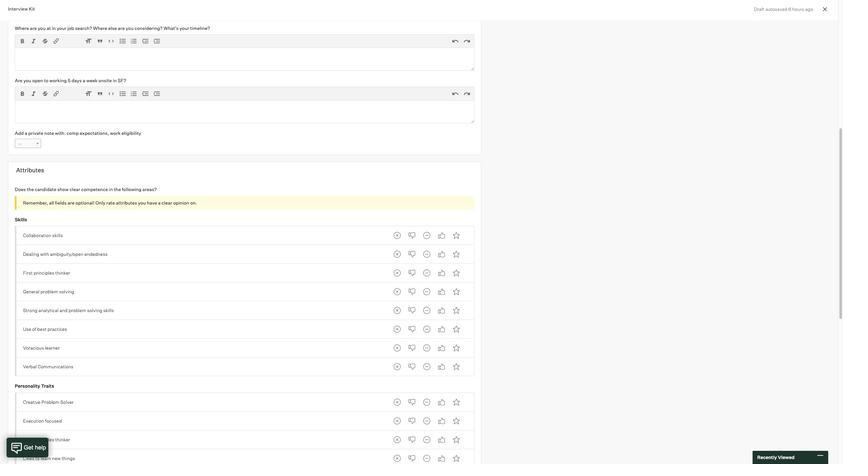 Task type: describe. For each thing, give the bounding box(es) containing it.
0 vertical spatial problem
[[40, 289, 58, 294]]

mixed image for likes to learn new things
[[420, 452, 433, 464]]

2 definitely not button from the top
[[391, 248, 404, 261]]

strong yes image for mixed icon associated with likes to learn new things
[[450, 452, 463, 464]]

strong yes button for eighth tab list from the bottom of the page
[[450, 304, 463, 317]]

0 horizontal spatial are
[[30, 25, 37, 31]]

6
[[789, 6, 791, 12]]

mixed image for no button corresponding to "definitely not" button for yes icon associated with fifth strong yes icon from the bottom
[[420, 266, 433, 280]]

communications
[[38, 364, 73, 369]]

traits
[[41, 383, 54, 389]]

no image for no button related to "definitely not" button for yes icon associated with solving strong yes image
[[405, 285, 419, 298]]

kit
[[29, 6, 35, 12]]

use of best practices
[[23, 326, 67, 332]]

10 tab list from the top
[[391, 414, 463, 427]]

collaboration skills
[[23, 233, 63, 238]]

0 vertical spatial skills
[[52, 233, 63, 238]]

1 your from the left
[[57, 25, 66, 31]]

strong yes button for fourth tab list from the bottom of the page
[[450, 396, 463, 409]]

recently viewed
[[757, 455, 795, 460]]

1 horizontal spatial clear
[[162, 200, 172, 205]]

timeline?
[[190, 25, 210, 31]]

working
[[49, 78, 67, 83]]

no button for eighth "definitely not" button from the top of the page
[[405, 360, 419, 373]]

with:
[[55, 130, 66, 136]]

on.
[[190, 200, 197, 205]]

3 definitely not image from the top
[[391, 341, 404, 355]]

no image for no button corresponding to "definitely not" button for yes icon associated with fifth strong yes icon from the bottom
[[405, 266, 419, 280]]

-- link
[[15, 139, 41, 148]]

no button for yes icon associated with strong yes image related to solver "definitely not" button
[[405, 396, 419, 409]]

yes image for mixed icon associated with execution focused's strong yes icon
[[435, 414, 448, 427]]

strong yes button for third tab list from the bottom of the page
[[450, 414, 463, 427]]

optional!
[[75, 200, 94, 205]]

yes image for sixth strong yes image from the top
[[435, 341, 448, 355]]

strong yes image for mixed icon associated with execution focused
[[450, 414, 463, 427]]

strong
[[23, 308, 37, 313]]

strong yes image for solver
[[450, 396, 463, 409]]

all
[[49, 200, 54, 205]]

solver
[[60, 399, 74, 405]]

1 strong yes image from the top
[[450, 229, 463, 242]]

best
[[37, 326, 47, 332]]

voracious learner
[[23, 345, 60, 351]]

yes button for strong yes 'button' corresponding to sixth tab list from the top of the page
[[435, 323, 448, 336]]

personality traits
[[15, 383, 54, 389]]

1 horizontal spatial problem
[[68, 308, 86, 313]]

mixed button for no button corresponding to "definitely not" button for yes icon associated with fifth strong yes icon from the bottom
[[420, 266, 433, 280]]

no button for mixed icon associated with execution focused's strong yes icon's yes icon's "definitely not" button
[[405, 414, 419, 427]]

private
[[28, 130, 43, 136]]

2 tab list from the top
[[391, 248, 463, 261]]

are
[[15, 78, 22, 83]]

2 the from the left
[[114, 186, 121, 192]]

considering?
[[135, 25, 163, 31]]

yes button for strong yes 'button' corresponding to ninth tab list from the bottom of the page
[[435, 285, 448, 298]]

ago
[[805, 6, 813, 12]]

yes image for fifth strong yes icon from the bottom
[[435, 266, 448, 280]]

ambiguity/open
[[50, 251, 83, 257]]

strong yes button for 10th tab list from the bottom
[[450, 266, 463, 280]]

verbal
[[23, 364, 37, 369]]

mixed button for eighth "definitely not" button from the top of the page no button
[[420, 360, 433, 373]]

principles for with
[[34, 270, 54, 276]]

where are you at in your job search? where else are you considering? what's your timeline?
[[15, 25, 210, 31]]

no button for "definitely not" button related to yes icon for sixth strong yes image from the top
[[405, 341, 419, 355]]

remember,
[[23, 200, 48, 205]]

use
[[23, 326, 31, 332]]

definitely not button for yes icon for sixth strong yes image from the top
[[391, 341, 404, 355]]

mixed image for no button associated with "definitely not" button related to yes icon associated with strong yes image for best
[[420, 323, 433, 336]]

of
[[32, 326, 36, 332]]

1 vertical spatial in
[[113, 78, 117, 83]]

0 vertical spatial a
[[83, 78, 85, 83]]

strong analytical and problem solving skills
[[23, 308, 114, 313]]

are you open to working 5 days a week onsite in sf?
[[15, 78, 126, 83]]

job
[[67, 25, 74, 31]]

0 vertical spatial in
[[52, 25, 56, 31]]

mixed button for no button for "definitely not" button related to yes icon for sixth strong yes image from the top
[[420, 341, 433, 355]]

1 the from the left
[[27, 186, 34, 192]]

mixed button for no button corresponding to 11th "definitely not" button from the bottom of the page
[[420, 248, 433, 261]]

creative
[[23, 399, 40, 405]]

attributes
[[16, 167, 44, 174]]

strong yes button for ninth tab list from the bottom of the page
[[450, 285, 463, 298]]

execution focused
[[23, 418, 62, 424]]

4 tab list from the top
[[391, 285, 463, 298]]

8 definitely not button from the top
[[391, 360, 404, 373]]

definitely not button for yes icon associated with fifth strong yes icon from the bottom
[[391, 266, 404, 280]]

analytical
[[38, 308, 59, 313]]

1 definitely not button from the top
[[391, 229, 404, 242]]

definitely not image for 4th strong yes icon from the top of the page
[[391, 433, 404, 446]]

onsite
[[99, 78, 112, 83]]

strong yes button for 7th tab list
[[450, 341, 463, 355]]

strong yes button for sixth tab list from the top of the page
[[450, 323, 463, 336]]

definitely not image for strong yes image related to ambiguity/open
[[391, 248, 404, 261]]

learn
[[41, 455, 51, 461]]

following
[[122, 186, 141, 192]]

7 tab list from the top
[[391, 341, 463, 355]]

no image for no button associated with "definitely not" button related to yes icon associated with strong yes image for best
[[405, 323, 419, 336]]

yes button for strong yes 'button' related to 2nd tab list from the bottom of the page
[[435, 433, 448, 446]]

2 your from the left
[[180, 25, 189, 31]]

6 tab list from the top
[[391, 323, 463, 336]]

likes to learn new things
[[23, 455, 75, 461]]

expectations,
[[80, 130, 109, 136]]

dealing
[[23, 251, 39, 257]]

opinion
[[173, 200, 189, 205]]

comp
[[67, 130, 79, 136]]

2 - from the left
[[20, 141, 22, 146]]

no button for "definitely not" button corresponding to yes icon associated with strong yes icon associated with mixed icon associated with likes to learn new things
[[405, 452, 419, 464]]

definitely not image for fifth strong yes icon from the bottom
[[391, 266, 404, 280]]

4 strong yes image from the top
[[450, 433, 463, 446]]

yes image for strong yes image for best
[[435, 323, 448, 336]]

skills
[[15, 217, 27, 222]]

yes image for solving strong yes image
[[435, 285, 448, 298]]

interview kit
[[8, 6, 35, 12]]

thinker for learn
[[55, 437, 70, 442]]

definitely not image for 1st strong yes image from the top
[[391, 229, 404, 242]]

11 tab list from the top
[[391, 433, 463, 446]]

mixed button for no button related to "definitely not" button for yes icon associated with solving strong yes image
[[420, 285, 433, 298]]

definitely not button for yes icon associated with strong yes icon associated with mixed icon associated with likes to learn new things
[[391, 452, 404, 464]]

areas?
[[142, 186, 157, 192]]

definitely not button for yes icon associated with strong yes image for best
[[391, 323, 404, 336]]

draft autosaved 6 hours ago
[[754, 6, 813, 12]]

no image for no button corresponding to yes icon associated with strong yes image related to solver "definitely not" button
[[405, 396, 419, 409]]

collaboration
[[23, 233, 51, 238]]

5 definitely not image from the top
[[391, 414, 404, 427]]

execution
[[23, 418, 44, 424]]

personality
[[15, 383, 40, 389]]

8 tab list from the top
[[391, 360, 463, 373]]

--
[[18, 141, 22, 146]]

yes button for strong yes 'button' associated with eighth tab list from the bottom of the page
[[435, 304, 448, 317]]

definitely not image for solver
[[391, 396, 404, 409]]

no image for dealing with ambiguity/open endedness
[[405, 248, 419, 261]]

0 vertical spatial clear
[[70, 186, 80, 192]]

dealing with ambiguity/open endedness
[[23, 251, 108, 257]]

work
[[110, 130, 121, 136]]

first for execution focused
[[23, 437, 33, 442]]

viewed
[[778, 455, 795, 460]]

does the candidate show clear competence in the following areas?
[[15, 186, 157, 192]]

autosaved
[[766, 6, 788, 12]]

mixed image for verbal communications
[[420, 360, 433, 373]]

yes image for 4th strong yes icon from the top of the page
[[435, 433, 448, 446]]

mixed button for first "definitely not" button from the top of the page no button
[[420, 229, 433, 242]]

0 vertical spatial to
[[44, 78, 48, 83]]

no button for 11th "definitely not" button from the bottom of the page
[[405, 248, 419, 261]]

definitely not image for strong yes icon associated with mixed icon associated with likes to learn new things
[[391, 452, 404, 464]]

open
[[32, 78, 43, 83]]

5 tab list from the top
[[391, 304, 463, 317]]



Task type: locate. For each thing, give the bounding box(es) containing it.
principles for focused
[[34, 437, 54, 442]]

5 strong yes image from the top
[[450, 323, 463, 336]]

no image for collaboration skills
[[405, 229, 419, 242]]

thinker for solving
[[55, 270, 70, 276]]

yes image for strong yes image related to solver
[[435, 396, 448, 409]]

yes button for strong yes 'button' related to third tab list from the bottom of the page
[[435, 414, 448, 427]]

0 vertical spatial yes image
[[435, 229, 448, 242]]

11 definitely not button from the top
[[391, 433, 404, 446]]

1 vertical spatial a
[[25, 130, 27, 136]]

to
[[44, 78, 48, 83], [35, 455, 40, 461]]

tab list
[[391, 229, 463, 242], [391, 248, 463, 261], [391, 266, 463, 280], [391, 285, 463, 298], [391, 304, 463, 317], [391, 323, 463, 336], [391, 341, 463, 355], [391, 360, 463, 373], [391, 396, 463, 409], [391, 414, 463, 427], [391, 433, 463, 446], [391, 452, 463, 464]]

8 mixed button from the top
[[420, 360, 433, 373]]

first down dealing
[[23, 270, 33, 276]]

in left sf?
[[113, 78, 117, 83]]

no image
[[405, 266, 419, 280], [405, 285, 419, 298], [405, 323, 419, 336], [405, 396, 419, 409], [405, 433, 419, 446]]

1 horizontal spatial where
[[93, 25, 107, 31]]

3 yes button from the top
[[435, 266, 448, 280]]

you left have
[[138, 200, 146, 205]]

mixed image for general problem solving
[[420, 285, 433, 298]]

to right open
[[44, 78, 48, 83]]

mixed image for first "definitely not" button from the top of the page no button
[[420, 229, 433, 242]]

clear left opinion
[[162, 200, 172, 205]]

definitely not image
[[391, 229, 404, 242], [391, 248, 404, 261], [391, 266, 404, 280], [391, 285, 404, 298], [391, 360, 404, 373], [391, 433, 404, 446], [391, 452, 404, 464]]

9 definitely not button from the top
[[391, 396, 404, 409]]

are left at
[[30, 25, 37, 31]]

None text field
[[15, 0, 475, 18], [15, 48, 475, 71], [15, 100, 475, 123], [15, 0, 475, 18], [15, 48, 475, 71], [15, 100, 475, 123]]

12 tab list from the top
[[391, 452, 463, 464]]

1 vertical spatial principles
[[34, 437, 54, 442]]

your left job at the left of page
[[57, 25, 66, 31]]

definitely not button for yes icon associated with 4th strong yes icon from the top of the page
[[391, 433, 404, 446]]

definitely not button for yes icon related to strong yes image associated with and
[[391, 304, 404, 317]]

strong yes image for solving
[[450, 285, 463, 298]]

1 vertical spatial yes image
[[435, 248, 448, 261]]

0 horizontal spatial skills
[[52, 233, 63, 238]]

strong yes image for and
[[450, 304, 463, 317]]

yes image for strong yes icon associated with mixed icon associated with likes to learn new things
[[435, 452, 448, 464]]

7 strong yes image from the top
[[450, 396, 463, 409]]

mixed button for no button associated with "definitely not" button related to yes icon associated with strong yes image for best
[[420, 323, 433, 336]]

first principles thinker up learn
[[23, 437, 70, 442]]

yes button for strong yes 'button' associated with eighth tab list
[[435, 360, 448, 373]]

3 tab list from the top
[[391, 266, 463, 280]]

1 horizontal spatial skills
[[103, 308, 114, 313]]

are
[[30, 25, 37, 31], [118, 25, 125, 31], [68, 200, 74, 205]]

3 no button from the top
[[405, 266, 419, 280]]

5 definitely not button from the top
[[391, 304, 404, 317]]

first
[[23, 270, 33, 276], [23, 437, 33, 442]]

5 strong yes button from the top
[[450, 304, 463, 317]]

1 horizontal spatial the
[[114, 186, 121, 192]]

7 definitely not image from the top
[[391, 452, 404, 464]]

problem
[[41, 399, 59, 405]]

principles down execution focused
[[34, 437, 54, 442]]

definitely not image for and
[[391, 304, 404, 317]]

2 first from the top
[[23, 437, 33, 442]]

thinker
[[55, 270, 70, 276], [55, 437, 70, 442]]

1 horizontal spatial to
[[44, 78, 48, 83]]

1 where from the left
[[15, 25, 29, 31]]

yes button for strong yes 'button' associated with 10th tab list from the bottom
[[435, 266, 448, 280]]

2 horizontal spatial are
[[118, 25, 125, 31]]

4 definitely not image from the top
[[391, 285, 404, 298]]

5 mixed button from the top
[[420, 304, 433, 317]]

no image
[[405, 229, 419, 242], [405, 248, 419, 261], [405, 304, 419, 317], [405, 341, 419, 355], [405, 360, 419, 373], [405, 414, 419, 427], [405, 452, 419, 464]]

1 definitely not image from the top
[[391, 304, 404, 317]]

4 no image from the top
[[405, 341, 419, 355]]

strong yes button for 2nd tab list from the bottom of the page
[[450, 433, 463, 446]]

likes
[[23, 455, 34, 461]]

competence
[[81, 186, 108, 192]]

candidate
[[35, 186, 56, 192]]

fields
[[55, 200, 67, 205]]

where left else
[[93, 25, 107, 31]]

yes button for strong yes 'button' associated with fourth tab list from the bottom of the page
[[435, 396, 448, 409]]

definitely not button for yes icon associated with solving strong yes image
[[391, 285, 404, 298]]

3 yes image from the top
[[435, 304, 448, 317]]

0 vertical spatial thinker
[[55, 270, 70, 276]]

first up 'likes'
[[23, 437, 33, 442]]

mixed image
[[420, 285, 433, 298], [420, 304, 433, 317], [420, 341, 433, 355], [420, 360, 433, 373], [420, 414, 433, 427], [420, 452, 433, 464]]

5 strong yes image from the top
[[450, 452, 463, 464]]

2 strong yes image from the top
[[450, 248, 463, 261]]

your
[[57, 25, 66, 31], [180, 25, 189, 31]]

skills
[[52, 233, 63, 238], [103, 308, 114, 313]]

8 yes button from the top
[[435, 360, 448, 373]]

practices
[[48, 326, 67, 332]]

yes image for verbal communications
[[435, 360, 448, 373]]

8 strong yes button from the top
[[450, 360, 463, 373]]

strong yes button
[[450, 229, 463, 242], [450, 248, 463, 261], [450, 266, 463, 280], [450, 285, 463, 298], [450, 304, 463, 317], [450, 323, 463, 336], [450, 341, 463, 355], [450, 360, 463, 373], [450, 396, 463, 409], [450, 414, 463, 427], [450, 433, 463, 446], [450, 452, 463, 464]]

0 horizontal spatial where
[[15, 25, 29, 31]]

thinker down dealing with ambiguity/open endedness
[[55, 270, 70, 276]]

4 no image from the top
[[405, 396, 419, 409]]

first principles thinker for focused
[[23, 437, 70, 442]]

2 mixed button from the top
[[420, 248, 433, 261]]

1 mixed image from the top
[[420, 285, 433, 298]]

what's
[[164, 25, 179, 31]]

yes button for strong yes 'button' for 7th tab list
[[435, 341, 448, 355]]

1 - from the left
[[18, 141, 20, 146]]

5
[[68, 78, 71, 83]]

first for dealing with ambiguity/open endedness
[[23, 270, 33, 276]]

0 horizontal spatial to
[[35, 455, 40, 461]]

yes button
[[435, 229, 448, 242], [435, 248, 448, 261], [435, 266, 448, 280], [435, 285, 448, 298], [435, 304, 448, 317], [435, 323, 448, 336], [435, 341, 448, 355], [435, 360, 448, 373], [435, 396, 448, 409], [435, 414, 448, 427], [435, 433, 448, 446], [435, 452, 448, 464]]

6 mixed image from the top
[[420, 433, 433, 446]]

focused
[[45, 418, 62, 424]]

1 vertical spatial first
[[23, 437, 33, 442]]

3 no image from the top
[[405, 323, 419, 336]]

mixed image for no button corresponding to "definitely not" button for yes icon associated with 4th strong yes icon from the top of the page
[[420, 433, 433, 446]]

eligibility
[[122, 130, 141, 136]]

the
[[27, 186, 34, 192], [114, 186, 121, 192]]

1 yes button from the top
[[435, 229, 448, 242]]

9 yes button from the top
[[435, 396, 448, 409]]

3 mixed image from the top
[[420, 341, 433, 355]]

else
[[108, 25, 117, 31]]

have
[[147, 200, 157, 205]]

verbal communications
[[23, 364, 73, 369]]

and
[[60, 308, 67, 313]]

strong yes image for ambiguity/open
[[450, 248, 463, 261]]

no image for execution focused
[[405, 414, 419, 427]]

1 vertical spatial skills
[[103, 308, 114, 313]]

mixed image for voracious learner
[[420, 341, 433, 355]]

2 yes button from the top
[[435, 248, 448, 261]]

definitely not button for mixed icon associated with execution focused's strong yes icon's yes icon
[[391, 414, 404, 427]]

hours
[[792, 6, 804, 12]]

1 no image from the top
[[405, 266, 419, 280]]

strong yes image
[[450, 266, 463, 280], [450, 360, 463, 373], [450, 414, 463, 427], [450, 433, 463, 446], [450, 452, 463, 464]]

only
[[95, 200, 105, 205]]

6 no image from the top
[[405, 414, 419, 427]]

new
[[52, 455, 61, 461]]

12 no button from the top
[[405, 452, 419, 464]]

mixed image for no button corresponding to 11th "definitely not" button from the bottom of the page
[[420, 248, 433, 261]]

mixed button
[[420, 229, 433, 242], [420, 248, 433, 261], [420, 266, 433, 280], [420, 285, 433, 298], [420, 304, 433, 317], [420, 323, 433, 336], [420, 341, 433, 355], [420, 360, 433, 373], [420, 396, 433, 409], [420, 414, 433, 427], [420, 433, 433, 446], [420, 452, 433, 464]]

1 vertical spatial clear
[[162, 200, 172, 205]]

1 strong yes button from the top
[[450, 229, 463, 242]]

principles down with
[[34, 270, 54, 276]]

0 horizontal spatial clear
[[70, 186, 80, 192]]

yes image for dealing with ambiguity/open endedness
[[435, 248, 448, 261]]

a right days
[[83, 78, 85, 83]]

draft
[[754, 6, 765, 12]]

3 definitely not image from the top
[[391, 266, 404, 280]]

0 horizontal spatial the
[[27, 186, 34, 192]]

week
[[86, 78, 98, 83]]

2 mixed image from the top
[[420, 304, 433, 317]]

you right else
[[126, 25, 134, 31]]

no button for "definitely not" button for yes icon associated with fifth strong yes icon from the bottom
[[405, 266, 419, 280]]

1 vertical spatial to
[[35, 455, 40, 461]]

3 strong yes image from the top
[[450, 414, 463, 427]]

0 vertical spatial principles
[[34, 270, 54, 276]]

the left following
[[114, 186, 121, 192]]

1 principles from the top
[[34, 270, 54, 276]]

1 horizontal spatial your
[[180, 25, 189, 31]]

solving up the strong analytical and problem solving skills
[[59, 289, 74, 294]]

at
[[47, 25, 51, 31]]

2 vertical spatial yes image
[[435, 360, 448, 373]]

0 horizontal spatial solving
[[59, 289, 74, 294]]

interview
[[8, 6, 28, 12]]

rate
[[106, 200, 115, 205]]

1 vertical spatial first principles thinker
[[23, 437, 70, 442]]

where
[[15, 25, 29, 31], [93, 25, 107, 31]]

mixed image for strong analytical and problem solving skills
[[420, 304, 433, 317]]

no button for first "definitely not" button from the top of the page
[[405, 229, 419, 242]]

5 mixed image from the top
[[420, 396, 433, 409]]

4 yes button from the top
[[435, 285, 448, 298]]

add
[[15, 130, 24, 136]]

solving right "and"
[[87, 308, 102, 313]]

yes image for collaboration skills
[[435, 229, 448, 242]]

strong yes button for first tab list from the bottom of the page
[[450, 452, 463, 464]]

1 no image from the top
[[405, 229, 419, 242]]

4 definitely not button from the top
[[391, 285, 404, 298]]

11 mixed button from the top
[[420, 433, 433, 446]]

days
[[72, 78, 82, 83]]

4 strong yes image from the top
[[450, 304, 463, 317]]

9 no button from the top
[[405, 396, 419, 409]]

voracious
[[23, 345, 44, 351]]

a right the add
[[25, 130, 27, 136]]

remember, all fields are optional! only rate attributes you have a clear opinion on.
[[23, 200, 197, 205]]

mixed image for execution focused
[[420, 414, 433, 427]]

principles
[[34, 270, 54, 276], [34, 437, 54, 442]]

0 vertical spatial solving
[[59, 289, 74, 294]]

7 no button from the top
[[405, 341, 419, 355]]

a right have
[[158, 200, 161, 205]]

you right the are
[[23, 78, 31, 83]]

definitely not image
[[391, 304, 404, 317], [391, 323, 404, 336], [391, 341, 404, 355], [391, 396, 404, 409], [391, 414, 404, 427]]

1 first from the top
[[23, 270, 33, 276]]

mixed button for mixed icon associated with execution focused's strong yes icon's yes icon's "definitely not" button's no button
[[420, 414, 433, 427]]

mixed button for "definitely not" button corresponding to yes icon associated with strong yes icon associated with mixed icon associated with likes to learn new things's no button
[[420, 452, 433, 464]]

1 thinker from the top
[[55, 270, 70, 276]]

7 definitely not button from the top
[[391, 341, 404, 355]]

9 yes image from the top
[[435, 452, 448, 464]]

definitely not button
[[391, 229, 404, 242], [391, 248, 404, 261], [391, 266, 404, 280], [391, 285, 404, 298], [391, 304, 404, 317], [391, 323, 404, 336], [391, 341, 404, 355], [391, 360, 404, 373], [391, 396, 404, 409], [391, 414, 404, 427], [391, 433, 404, 446], [391, 452, 404, 464]]

yes button for first tab list from the bottom of the page's strong yes 'button'
[[435, 452, 448, 464]]

solving
[[59, 289, 74, 294], [87, 308, 102, 313]]

first principles thinker down with
[[23, 270, 70, 276]]

yes button for strong yes 'button' for first tab list from the top of the page
[[435, 229, 448, 242]]

show
[[57, 186, 69, 192]]

no button for "definitely not" button corresponding to yes icon related to strong yes image associated with and
[[405, 304, 419, 317]]

5 no button from the top
[[405, 304, 419, 317]]

problem right 'general'
[[40, 289, 58, 294]]

yes image for strong yes image associated with and
[[435, 304, 448, 317]]

in right at
[[52, 25, 56, 31]]

2 no button from the top
[[405, 248, 419, 261]]

3 yes image from the top
[[435, 360, 448, 373]]

2 yes image from the top
[[435, 285, 448, 298]]

2 vertical spatial in
[[109, 186, 113, 192]]

3 mixed image from the top
[[420, 266, 433, 280]]

clear
[[70, 186, 80, 192], [162, 200, 172, 205]]

1 horizontal spatial are
[[68, 200, 74, 205]]

yes image
[[435, 266, 448, 280], [435, 285, 448, 298], [435, 304, 448, 317], [435, 323, 448, 336], [435, 341, 448, 355], [435, 396, 448, 409], [435, 414, 448, 427], [435, 433, 448, 446], [435, 452, 448, 464]]

no image for voracious learner
[[405, 341, 419, 355]]

general problem solving
[[23, 289, 74, 294]]

thinker up things
[[55, 437, 70, 442]]

6 definitely not image from the top
[[391, 433, 404, 446]]

a
[[83, 78, 85, 83], [25, 130, 27, 136], [158, 200, 161, 205]]

to left learn
[[35, 455, 40, 461]]

3 definitely not button from the top
[[391, 266, 404, 280]]

2 where from the left
[[93, 25, 107, 31]]

learner
[[45, 345, 60, 351]]

creative problem solver
[[23, 399, 74, 405]]

no button
[[405, 229, 419, 242], [405, 248, 419, 261], [405, 266, 419, 280], [405, 285, 419, 298], [405, 304, 419, 317], [405, 323, 419, 336], [405, 341, 419, 355], [405, 360, 419, 373], [405, 396, 419, 409], [405, 414, 419, 427], [405, 433, 419, 446], [405, 452, 419, 464]]

2 mixed image from the top
[[420, 248, 433, 261]]

1 horizontal spatial a
[[83, 78, 85, 83]]

the right does
[[27, 186, 34, 192]]

8 yes image from the top
[[435, 433, 448, 446]]

4 mixed image from the top
[[420, 323, 433, 336]]

endedness
[[84, 251, 108, 257]]

with
[[40, 251, 49, 257]]

1 tab list from the top
[[391, 229, 463, 242]]

definitely not image for solving strong yes image
[[391, 285, 404, 298]]

yes image
[[435, 229, 448, 242], [435, 248, 448, 261], [435, 360, 448, 373]]

definitely not button for yes icon associated with strong yes image related to solver
[[391, 396, 404, 409]]

no image for strong analytical and problem solving skills
[[405, 304, 419, 317]]

2 principles from the top
[[34, 437, 54, 442]]

are right else
[[118, 25, 125, 31]]

0 vertical spatial first
[[23, 270, 33, 276]]

no button for "definitely not" button related to yes icon associated with strong yes image for best
[[405, 323, 419, 336]]

10 yes button from the top
[[435, 414, 448, 427]]

general
[[23, 289, 39, 294]]

does
[[15, 186, 26, 192]]

3 mixed button from the top
[[420, 266, 433, 280]]

9 tab list from the top
[[391, 396, 463, 409]]

0 horizontal spatial your
[[57, 25, 66, 31]]

1 vertical spatial problem
[[68, 308, 86, 313]]

problem right "and"
[[68, 308, 86, 313]]

close image
[[821, 5, 829, 13]]

yes button for strong yes 'button' associated with 11th tab list from the bottom
[[435, 248, 448, 261]]

1 horizontal spatial solving
[[87, 308, 102, 313]]

2 vertical spatial a
[[158, 200, 161, 205]]

problem
[[40, 289, 58, 294], [68, 308, 86, 313]]

first principles thinker
[[23, 270, 70, 276], [23, 437, 70, 442]]

you left at
[[38, 25, 46, 31]]

2 definitely not image from the top
[[391, 323, 404, 336]]

note
[[44, 130, 54, 136]]

12 mixed button from the top
[[420, 452, 433, 464]]

2 horizontal spatial a
[[158, 200, 161, 205]]

6 yes image from the top
[[435, 396, 448, 409]]

in up rate
[[109, 186, 113, 192]]

strong yes image for best
[[450, 323, 463, 336]]

1 vertical spatial thinker
[[55, 437, 70, 442]]

strong yes image
[[450, 229, 463, 242], [450, 248, 463, 261], [450, 285, 463, 298], [450, 304, 463, 317], [450, 323, 463, 336], [450, 341, 463, 355], [450, 396, 463, 409]]

12 definitely not button from the top
[[391, 452, 404, 464]]

1 mixed image from the top
[[420, 229, 433, 242]]

no button for "definitely not" button for yes icon associated with 4th strong yes icon from the top of the page
[[405, 433, 419, 446]]

0 horizontal spatial problem
[[40, 289, 58, 294]]

strong yes button for first tab list from the top of the page
[[450, 229, 463, 242]]

first principles thinker for with
[[23, 270, 70, 276]]

clear right the show
[[70, 186, 80, 192]]

0 vertical spatial first principles thinker
[[23, 270, 70, 276]]

mixed button for no button corresponding to "definitely not" button for yes icon associated with 4th strong yes icon from the top of the page
[[420, 433, 433, 446]]

6 mixed button from the top
[[420, 323, 433, 336]]

strong yes button for eighth tab list
[[450, 360, 463, 373]]

definitely not image for best
[[391, 323, 404, 336]]

mixed image
[[420, 229, 433, 242], [420, 248, 433, 261], [420, 266, 433, 280], [420, 323, 433, 336], [420, 396, 433, 409], [420, 433, 433, 446]]

1 first principles thinker from the top
[[23, 270, 70, 276]]

6 no button from the top
[[405, 323, 419, 336]]

recently
[[757, 455, 777, 460]]

mixed button for no button corresponding to yes icon associated with strong yes image related to solver "definitely not" button
[[420, 396, 433, 409]]

are right fields at the left top of page
[[68, 200, 74, 205]]

where down interview kit
[[15, 25, 29, 31]]

search?
[[75, 25, 92, 31]]

no image for likes to learn new things
[[405, 452, 419, 464]]

7 no image from the top
[[405, 452, 419, 464]]

no image for no button corresponding to "definitely not" button for yes icon associated with 4th strong yes icon from the top of the page
[[405, 433, 419, 446]]

12 strong yes button from the top
[[450, 452, 463, 464]]

sf?
[[118, 78, 126, 83]]

no button for "definitely not" button for yes icon associated with solving strong yes image
[[405, 285, 419, 298]]

strong yes image for verbal communications's mixed icon
[[450, 360, 463, 373]]

5 definitely not image from the top
[[391, 360, 404, 373]]

add a private note with: comp expectations, work eligibility
[[15, 130, 141, 136]]

6 strong yes image from the top
[[450, 341, 463, 355]]

5 yes image from the top
[[435, 341, 448, 355]]

3 no image from the top
[[405, 304, 419, 317]]

attributes
[[116, 200, 137, 205]]

things
[[62, 455, 75, 461]]

1 strong yes image from the top
[[450, 266, 463, 280]]

1 vertical spatial solving
[[87, 308, 102, 313]]

2 definitely not image from the top
[[391, 248, 404, 261]]

2 no image from the top
[[405, 248, 419, 261]]

5 no image from the top
[[405, 433, 419, 446]]

0 horizontal spatial a
[[25, 130, 27, 136]]

mixed image for no button corresponding to yes icon associated with strong yes image related to solver "definitely not" button
[[420, 396, 433, 409]]

11 strong yes button from the top
[[450, 433, 463, 446]]

strong yes button for 11th tab list from the bottom
[[450, 248, 463, 261]]

7 strong yes button from the top
[[450, 341, 463, 355]]

your right what's
[[180, 25, 189, 31]]



Task type: vqa. For each thing, say whether or not it's contained in the screenshot.
Q1
no



